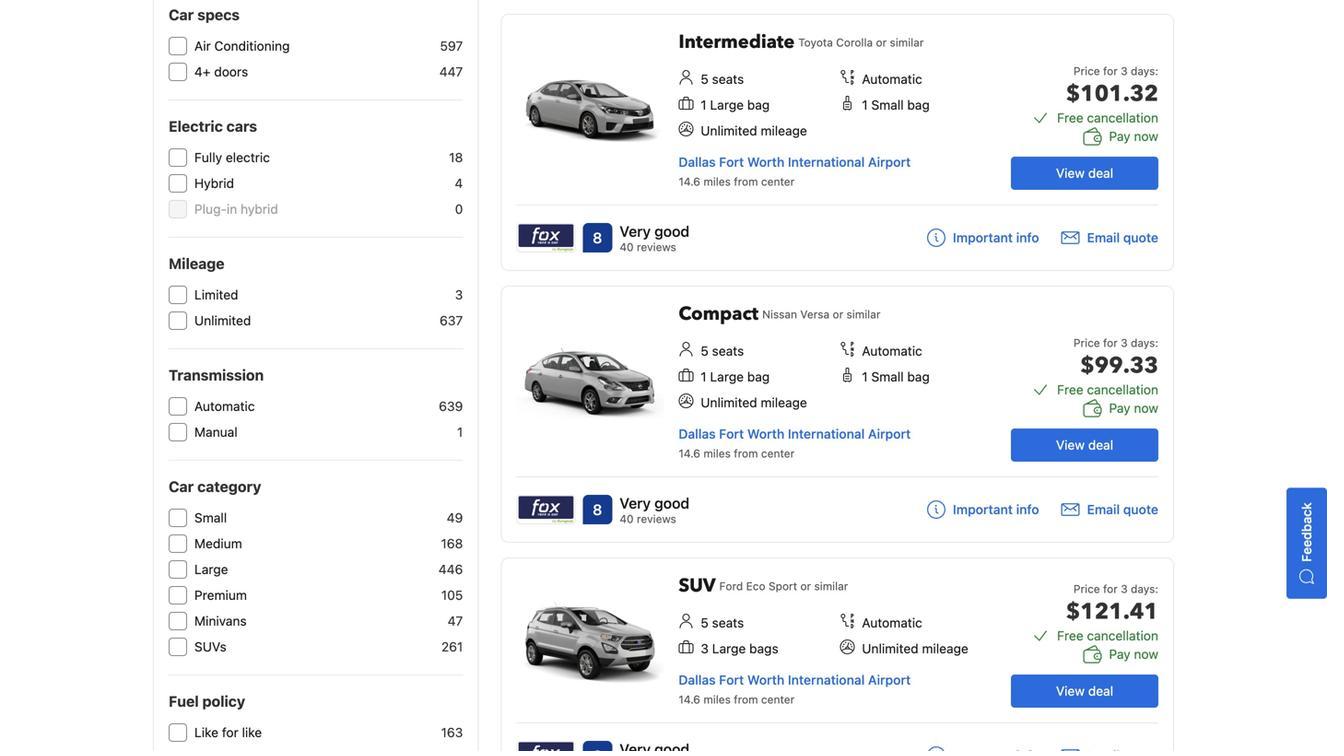 Task type: vqa. For each thing, say whether or not it's contained in the screenshot.
"Flight + Hotel" link
no



Task type: locate. For each thing, give the bounding box(es) containing it.
3 fort from the top
[[719, 673, 744, 688]]

dallas fort worth international airport button for $101.32
[[679, 154, 911, 170]]

1 vertical spatial view deal button
[[1011, 429, 1159, 462]]

2 5 seats from the top
[[701, 343, 744, 359]]

1 vertical spatial dallas fort worth international airport button
[[679, 426, 911, 442]]

dallas fort worth international airport button for $121.41
[[679, 673, 911, 688]]

car
[[169, 6, 194, 24], [169, 478, 194, 496]]

price for 3 days: $99.33
[[1074, 337, 1159, 381]]

1 large bag
[[701, 97, 770, 112], [701, 369, 770, 384]]

good
[[655, 223, 690, 240], [655, 495, 690, 512]]

important for $99.33
[[953, 502, 1013, 517]]

worth
[[748, 154, 785, 170], [748, 426, 785, 442], [748, 673, 785, 688]]

0 vertical spatial important info button
[[927, 229, 1040, 247]]

for
[[1104, 65, 1118, 77], [1104, 337, 1118, 349], [1104, 583, 1118, 596], [222, 725, 239, 740]]

in
[[227, 201, 237, 217]]

1 vertical spatial car
[[169, 478, 194, 496]]

2 good from the top
[[655, 495, 690, 512]]

free down the $101.32
[[1058, 110, 1084, 125]]

similar inside intermediate toyota corolla or similar
[[890, 36, 924, 49]]

2 vertical spatial dallas fort worth international airport 14.6 miles from center
[[679, 673, 911, 706]]

product card group
[[501, 14, 1181, 271], [501, 286, 1181, 543], [501, 558, 1181, 751]]

3 international from the top
[[788, 673, 865, 688]]

2 supplied by fox image from the top
[[518, 496, 575, 524]]

3 large bags
[[701, 641, 779, 656]]

1 vertical spatial days:
[[1131, 337, 1159, 349]]

3 center from the top
[[761, 693, 795, 706]]

3 inside price for 3 days: $99.33
[[1121, 337, 1128, 349]]

1 from from the top
[[734, 175, 758, 188]]

price up the $101.32
[[1074, 65, 1101, 77]]

0
[[455, 201, 463, 217]]

dallas for $99.33
[[679, 426, 716, 442]]

specs
[[197, 6, 240, 24]]

seats for $121.41
[[712, 615, 744, 631]]

dallas for $101.32
[[679, 154, 716, 170]]

3 dallas fort worth international airport 14.6 miles from center from the top
[[679, 673, 911, 706]]

3 free cancellation from the top
[[1058, 628, 1159, 644]]

supplied by fox image for $99.33
[[518, 496, 575, 524]]

mileage
[[761, 123, 808, 138], [761, 395, 808, 410], [922, 641, 969, 656]]

1 price from the top
[[1074, 65, 1101, 77]]

fully
[[195, 150, 222, 165]]

bag
[[748, 97, 770, 112], [908, 97, 930, 112], [748, 369, 770, 384], [908, 369, 930, 384]]

electric cars
[[169, 118, 257, 135]]

1 vertical spatial worth
[[748, 426, 785, 442]]

2 quote from the top
[[1124, 502, 1159, 517]]

1 view from the top
[[1057, 166, 1085, 181]]

2 center from the top
[[761, 447, 795, 460]]

1 vertical spatial or
[[833, 308, 844, 321]]

2 free cancellation from the top
[[1058, 382, 1159, 397]]

2 view deal button from the top
[[1011, 429, 1159, 462]]

view deal button for $121.41
[[1011, 675, 1159, 708]]

view deal button for $101.32
[[1011, 157, 1159, 190]]

now down $121.41
[[1134, 647, 1159, 662]]

2 international from the top
[[788, 426, 865, 442]]

days: inside price for 3 days: $101.32
[[1131, 65, 1159, 77]]

2 days: from the top
[[1131, 337, 1159, 349]]

1 vertical spatial fort
[[719, 426, 744, 442]]

2 8 from the top
[[593, 501, 602, 519]]

airport for $99.33
[[868, 426, 911, 442]]

1 seats from the top
[[712, 71, 744, 87]]

1 miles from the top
[[704, 175, 731, 188]]

2 email from the top
[[1088, 502, 1120, 517]]

pay
[[1110, 129, 1131, 144], [1110, 401, 1131, 416], [1110, 647, 1131, 662]]

2 seats from the top
[[712, 343, 744, 359]]

large down "intermediate"
[[710, 97, 744, 112]]

1 vertical spatial free
[[1058, 382, 1084, 397]]

large down medium
[[195, 562, 228, 577]]

cancellation for $101.32
[[1087, 110, 1159, 125]]

ford
[[720, 580, 743, 593]]

large for $101.32
[[710, 97, 744, 112]]

5 down suv
[[701, 615, 709, 631]]

2 now from the top
[[1134, 401, 1159, 416]]

pay now down $99.33
[[1110, 401, 1159, 416]]

2 14.6 from the top
[[679, 447, 701, 460]]

1 email quote from the top
[[1088, 230, 1159, 245]]

small for $101.32
[[872, 97, 904, 112]]

center
[[761, 175, 795, 188], [761, 447, 795, 460], [761, 693, 795, 706]]

1 vertical spatial free cancellation
[[1058, 382, 1159, 397]]

view deal
[[1057, 166, 1114, 181], [1057, 437, 1114, 453], [1057, 684, 1114, 699]]

5
[[701, 71, 709, 87], [701, 343, 709, 359], [701, 615, 709, 631]]

0 vertical spatial airport
[[868, 154, 911, 170]]

unlimited
[[701, 123, 758, 138], [195, 313, 251, 328], [701, 395, 758, 410], [862, 641, 919, 656]]

3 view deal button from the top
[[1011, 675, 1159, 708]]

free cancellation for $101.32
[[1058, 110, 1159, 125]]

0 vertical spatial 5 seats
[[701, 71, 744, 87]]

0 vertical spatial reviews
[[637, 241, 677, 254]]

1 vertical spatial unlimited mileage
[[701, 395, 808, 410]]

2 vertical spatial or
[[801, 580, 811, 593]]

price for 3 days: $121.41
[[1067, 583, 1159, 627]]

deal down the $101.32
[[1089, 166, 1114, 181]]

free cancellation down the $101.32
[[1058, 110, 1159, 125]]

1 car from the top
[[169, 6, 194, 24]]

international
[[788, 154, 865, 170], [788, 426, 865, 442], [788, 673, 865, 688]]

14.6 for $121.41
[[679, 693, 701, 706]]

1 dallas from the top
[[679, 154, 716, 170]]

2 vertical spatial similar
[[815, 580, 849, 593]]

like
[[195, 725, 219, 740]]

1 vertical spatial important info button
[[927, 501, 1040, 519]]

customer rating 8 very good element for $99.33
[[620, 492, 690, 514]]

3 inside price for 3 days: $101.32
[[1121, 65, 1128, 77]]

5 seats up 3 large bags
[[701, 615, 744, 631]]

0 vertical spatial international
[[788, 154, 865, 170]]

3 view deal from the top
[[1057, 684, 1114, 699]]

view deal down $121.41
[[1057, 684, 1114, 699]]

free cancellation for $99.33
[[1058, 382, 1159, 397]]

1 horizontal spatial or
[[833, 308, 844, 321]]

1 days: from the top
[[1131, 65, 1159, 77]]

1 vertical spatial very
[[620, 495, 651, 512]]

or right corolla
[[876, 36, 887, 49]]

3 price from the top
[[1074, 583, 1101, 596]]

seats down "intermediate"
[[712, 71, 744, 87]]

2 vertical spatial 14.6
[[679, 693, 701, 706]]

1 vertical spatial supplied by fox image
[[518, 496, 575, 524]]

1 14.6 from the top
[[679, 175, 701, 188]]

3 free from the top
[[1058, 628, 1084, 644]]

dallas fort worth international airport 14.6 miles from center for $99.33
[[679, 426, 911, 460]]

days: up $99.33
[[1131, 337, 1159, 349]]

1 5 from the top
[[701, 71, 709, 87]]

info for $101.32
[[1017, 230, 1040, 245]]

pay down the $101.32
[[1110, 129, 1131, 144]]

for inside price for 3 days: $121.41
[[1104, 583, 1118, 596]]

2 vertical spatial 5 seats
[[701, 615, 744, 631]]

0 vertical spatial view
[[1057, 166, 1085, 181]]

2 vertical spatial deal
[[1089, 684, 1114, 699]]

product card group containing $121.41
[[501, 558, 1181, 751]]

pay down $121.41
[[1110, 647, 1131, 662]]

worth for $101.32
[[748, 154, 785, 170]]

3 airport from the top
[[868, 673, 911, 688]]

1 email from the top
[[1088, 230, 1120, 245]]

2 horizontal spatial or
[[876, 36, 887, 49]]

3 up the $101.32
[[1121, 65, 1128, 77]]

0 vertical spatial very
[[620, 223, 651, 240]]

3 seats from the top
[[712, 615, 744, 631]]

small for $99.33
[[872, 369, 904, 384]]

3 miles from the top
[[704, 693, 731, 706]]

2 info from the top
[[1017, 502, 1040, 517]]

for up $121.41
[[1104, 583, 1118, 596]]

miles for $101.32
[[704, 175, 731, 188]]

similar for $99.33
[[847, 308, 881, 321]]

163
[[441, 725, 463, 740]]

5 for $99.33
[[701, 343, 709, 359]]

large for $121.41
[[712, 641, 746, 656]]

large for $99.33
[[710, 369, 744, 384]]

3 14.6 from the top
[[679, 693, 701, 706]]

$101.32
[[1067, 79, 1159, 109]]

similar right sport
[[815, 580, 849, 593]]

5 down "intermediate"
[[701, 71, 709, 87]]

view for $101.32
[[1057, 166, 1085, 181]]

feedback
[[1300, 502, 1315, 562]]

now down the $101.32
[[1134, 129, 1159, 144]]

pay now down $121.41
[[1110, 647, 1159, 662]]

now for $101.32
[[1134, 129, 1159, 144]]

days: inside price for 3 days: $121.41
[[1131, 583, 1159, 596]]

1 supplied by fox image from the top
[[518, 224, 575, 252]]

2 email quote button from the top
[[1062, 501, 1159, 519]]

1 vertical spatial now
[[1134, 401, 1159, 416]]

1 vertical spatial pay
[[1110, 401, 1131, 416]]

0 vertical spatial email quote
[[1088, 230, 1159, 245]]

0 vertical spatial miles
[[704, 175, 731, 188]]

view for $99.33
[[1057, 437, 1085, 453]]

40 for $99.33
[[620, 513, 634, 526]]

1 view deal button from the top
[[1011, 157, 1159, 190]]

1 vertical spatial 40
[[620, 513, 634, 526]]

email quote
[[1088, 230, 1159, 245], [1088, 502, 1159, 517]]

small
[[872, 97, 904, 112], [872, 369, 904, 384], [195, 510, 227, 526]]

or inside the compact nissan versa or similar
[[833, 308, 844, 321]]

2 vertical spatial pay
[[1110, 647, 1131, 662]]

email for $101.32
[[1088, 230, 1120, 245]]

0 vertical spatial pay now
[[1110, 129, 1159, 144]]

days:
[[1131, 65, 1159, 77], [1131, 337, 1159, 349], [1131, 583, 1159, 596]]

3 up $99.33
[[1121, 337, 1128, 349]]

2 vertical spatial pay now
[[1110, 647, 1159, 662]]

0 vertical spatial view deal button
[[1011, 157, 1159, 190]]

0 vertical spatial 1 large bag
[[701, 97, 770, 112]]

2 vertical spatial mileage
[[922, 641, 969, 656]]

similar
[[890, 36, 924, 49], [847, 308, 881, 321], [815, 580, 849, 593]]

reviews
[[637, 241, 677, 254], [637, 513, 677, 526]]

1 international from the top
[[788, 154, 865, 170]]

info
[[1017, 230, 1040, 245], [1017, 502, 1040, 517]]

price for $99.33
[[1074, 337, 1101, 349]]

0 vertical spatial center
[[761, 175, 795, 188]]

1 vertical spatial dallas fort worth international airport 14.6 miles from center
[[679, 426, 911, 460]]

1 vertical spatial view
[[1057, 437, 1085, 453]]

1 very good 40 reviews from the top
[[620, 223, 690, 254]]

price
[[1074, 65, 1101, 77], [1074, 337, 1101, 349], [1074, 583, 1101, 596]]

hybrid
[[195, 176, 234, 191]]

0 vertical spatial days:
[[1131, 65, 1159, 77]]

2 email quote from the top
[[1088, 502, 1159, 517]]

1 quote from the top
[[1124, 230, 1159, 245]]

2 vertical spatial international
[[788, 673, 865, 688]]

0 vertical spatial from
[[734, 175, 758, 188]]

hybrid
[[241, 201, 278, 217]]

for inside price for 3 days: $101.32
[[1104, 65, 1118, 77]]

price inside price for 3 days: $101.32
[[1074, 65, 1101, 77]]

seats for $101.32
[[712, 71, 744, 87]]

email quote for $99.33
[[1088, 502, 1159, 517]]

fort for $121.41
[[719, 673, 744, 688]]

2 dallas from the top
[[679, 426, 716, 442]]

for up $99.33
[[1104, 337, 1118, 349]]

1 vertical spatial cancellation
[[1087, 382, 1159, 397]]

quote for $99.33
[[1124, 502, 1159, 517]]

1 vertical spatial 14.6
[[679, 447, 701, 460]]

mileage for $99.33
[[761, 395, 808, 410]]

1 airport from the top
[[868, 154, 911, 170]]

3 5 seats from the top
[[701, 615, 744, 631]]

40 for $101.32
[[620, 241, 634, 254]]

now down $99.33
[[1134, 401, 1159, 416]]

days: inside price for 3 days: $99.33
[[1131, 337, 1159, 349]]

5 seats down compact
[[701, 343, 744, 359]]

or
[[876, 36, 887, 49], [833, 308, 844, 321], [801, 580, 811, 593]]

car left specs
[[169, 6, 194, 24]]

1 free cancellation from the top
[[1058, 110, 1159, 125]]

unlimited mileage for $101.32
[[701, 123, 808, 138]]

5 seats for $99.33
[[701, 343, 744, 359]]

free cancellation
[[1058, 110, 1159, 125], [1058, 382, 1159, 397], [1058, 628, 1159, 644]]

2 vertical spatial 5
[[701, 615, 709, 631]]

very good 40 reviews for $99.33
[[620, 495, 690, 526]]

pay down $99.33
[[1110, 401, 1131, 416]]

fort
[[719, 154, 744, 170], [719, 426, 744, 442], [719, 673, 744, 688]]

worth for $121.41
[[748, 673, 785, 688]]

3 deal from the top
[[1089, 684, 1114, 699]]

similar right versa
[[847, 308, 881, 321]]

center for $121.41
[[761, 693, 795, 706]]

1 large bag for $99.33
[[701, 369, 770, 384]]

quote
[[1124, 230, 1159, 245], [1124, 502, 1159, 517]]

3 cancellation from the top
[[1087, 628, 1159, 644]]

3 now from the top
[[1134, 647, 1159, 662]]

1 vertical spatial product card group
[[501, 286, 1181, 543]]

view deal button
[[1011, 157, 1159, 190], [1011, 429, 1159, 462], [1011, 675, 1159, 708]]

automatic for $99.33
[[862, 343, 923, 359]]

1 now from the top
[[1134, 129, 1159, 144]]

1 pay now from the top
[[1110, 129, 1159, 144]]

2 vertical spatial from
[[734, 693, 758, 706]]

free
[[1058, 110, 1084, 125], [1058, 382, 1084, 397], [1058, 628, 1084, 644]]

1 vertical spatial seats
[[712, 343, 744, 359]]

now for $99.33
[[1134, 401, 1159, 416]]

1 vertical spatial 1 large bag
[[701, 369, 770, 384]]

0 vertical spatial deal
[[1089, 166, 1114, 181]]

large left the bags
[[712, 641, 746, 656]]

large down compact
[[710, 369, 744, 384]]

3 pay from the top
[[1110, 647, 1131, 662]]

car specs
[[169, 6, 240, 24]]

important info button
[[927, 229, 1040, 247], [927, 501, 1040, 519]]

1 deal from the top
[[1089, 166, 1114, 181]]

1 5 seats from the top
[[701, 71, 744, 87]]

0 vertical spatial supplied by fox image
[[518, 224, 575, 252]]

very good 40 reviews
[[620, 223, 690, 254], [620, 495, 690, 526]]

2 vertical spatial product card group
[[501, 558, 1181, 751]]

1 vertical spatial deal
[[1089, 437, 1114, 453]]

1 good from the top
[[655, 223, 690, 240]]

2 fort from the top
[[719, 426, 744, 442]]

important
[[953, 230, 1013, 245], [953, 502, 1013, 517]]

0 vertical spatial 5
[[701, 71, 709, 87]]

cancellation down the $101.32
[[1087, 110, 1159, 125]]

free for $99.33
[[1058, 382, 1084, 397]]

1 small bag
[[862, 97, 930, 112], [862, 369, 930, 384]]

0 horizontal spatial or
[[801, 580, 811, 593]]

airport for $121.41
[[868, 673, 911, 688]]

597
[[440, 38, 463, 53]]

637
[[440, 313, 463, 328]]

2 vertical spatial view
[[1057, 684, 1085, 699]]

1 center from the top
[[761, 175, 795, 188]]

good for $99.33
[[655, 495, 690, 512]]

dallas
[[679, 154, 716, 170], [679, 426, 716, 442], [679, 673, 716, 688]]

1 vertical spatial view deal
[[1057, 437, 1114, 453]]

1 vertical spatial very good 40 reviews
[[620, 495, 690, 526]]

0 vertical spatial unlimited mileage
[[701, 123, 808, 138]]

0 vertical spatial free cancellation
[[1058, 110, 1159, 125]]

0 vertical spatial mileage
[[761, 123, 808, 138]]

electric
[[226, 150, 270, 165]]

1 important info from the top
[[953, 230, 1040, 245]]

unlimited mileage
[[701, 123, 808, 138], [701, 395, 808, 410], [862, 641, 969, 656]]

cancellation down $121.41
[[1087, 628, 1159, 644]]

1 vertical spatial pay now
[[1110, 401, 1159, 416]]

now
[[1134, 129, 1159, 144], [1134, 401, 1159, 416], [1134, 647, 1159, 662]]

2 view from the top
[[1057, 437, 1085, 453]]

2 important info button from the top
[[927, 501, 1040, 519]]

3 5 from the top
[[701, 615, 709, 631]]

free down $99.33
[[1058, 382, 1084, 397]]

0 vertical spatial car
[[169, 6, 194, 24]]

important info button for $99.33
[[927, 501, 1040, 519]]

view for $121.41
[[1057, 684, 1085, 699]]

3 dallas from the top
[[679, 673, 716, 688]]

0 vertical spatial product card group
[[501, 14, 1181, 271]]

2 5 from the top
[[701, 343, 709, 359]]

car left the category
[[169, 478, 194, 496]]

price inside price for 3 days: $121.41
[[1074, 583, 1101, 596]]

or inside intermediate toyota corolla or similar
[[876, 36, 887, 49]]

view deal button down $99.33
[[1011, 429, 1159, 462]]

1 dallas fort worth international airport button from the top
[[679, 154, 911, 170]]

3 product card group from the top
[[501, 558, 1181, 751]]

price inside price for 3 days: $99.33
[[1074, 337, 1101, 349]]

0 vertical spatial price
[[1074, 65, 1101, 77]]

1 view deal from the top
[[1057, 166, 1114, 181]]

pay now for $99.33
[[1110, 401, 1159, 416]]

0 vertical spatial similar
[[890, 36, 924, 49]]

email
[[1088, 230, 1120, 245], [1088, 502, 1120, 517]]

0 vertical spatial fort
[[719, 154, 744, 170]]

center for $99.33
[[761, 447, 795, 460]]

1 very from the top
[[620, 223, 651, 240]]

or right versa
[[833, 308, 844, 321]]

seats up 3 large bags
[[712, 615, 744, 631]]

or right sport
[[801, 580, 811, 593]]

3 up $121.41
[[1121, 583, 1128, 596]]

1 vertical spatial good
[[655, 495, 690, 512]]

5 down compact
[[701, 343, 709, 359]]

1 vertical spatial 5
[[701, 343, 709, 359]]

2 reviews from the top
[[637, 513, 677, 526]]

1 large bag down "intermediate"
[[701, 97, 770, 112]]

3 left the bags
[[701, 641, 709, 656]]

for up the $101.32
[[1104, 65, 1118, 77]]

view
[[1057, 166, 1085, 181], [1057, 437, 1085, 453], [1057, 684, 1085, 699]]

1 info from the top
[[1017, 230, 1040, 245]]

0 vertical spatial 8
[[593, 229, 602, 247]]

3 dallas fort worth international airport button from the top
[[679, 673, 911, 688]]

days: up the $101.32
[[1131, 65, 1159, 77]]

pay now down the $101.32
[[1110, 129, 1159, 144]]

2 vertical spatial free
[[1058, 628, 1084, 644]]

2 view deal from the top
[[1057, 437, 1114, 453]]

1 vertical spatial center
[[761, 447, 795, 460]]

cancellation
[[1087, 110, 1159, 125], [1087, 382, 1159, 397], [1087, 628, 1159, 644]]

0 vertical spatial good
[[655, 223, 690, 240]]

1
[[701, 97, 707, 112], [862, 97, 868, 112], [701, 369, 707, 384], [862, 369, 868, 384], [457, 425, 463, 440]]

large
[[710, 97, 744, 112], [710, 369, 744, 384], [195, 562, 228, 577], [712, 641, 746, 656]]

1 vertical spatial info
[[1017, 502, 1040, 517]]

0 vertical spatial customer rating 8 very good element
[[620, 220, 690, 242]]

plug-in hybrid
[[195, 201, 278, 217]]

1 large bag down compact
[[701, 369, 770, 384]]

price for $101.32
[[1074, 65, 1101, 77]]

deal for $99.33
[[1089, 437, 1114, 453]]

free for $121.41
[[1058, 628, 1084, 644]]

supplied by fox image
[[518, 224, 575, 252], [518, 496, 575, 524]]

deal down $121.41
[[1089, 684, 1114, 699]]

automatic for $121.41
[[862, 615, 923, 631]]

miles
[[704, 175, 731, 188], [704, 447, 731, 460], [704, 693, 731, 706]]

0 vertical spatial 14.6
[[679, 175, 701, 188]]

2 car from the top
[[169, 478, 194, 496]]

similar right corolla
[[890, 36, 924, 49]]

2 from from the top
[[734, 447, 758, 460]]

free cancellation down $121.41
[[1058, 628, 1159, 644]]

8 for $99.33
[[593, 501, 602, 519]]

good for $101.32
[[655, 223, 690, 240]]

0 vertical spatial 1 small bag
[[862, 97, 930, 112]]

free cancellation down $99.33
[[1058, 382, 1159, 397]]

3 inside price for 3 days: $121.41
[[1121, 583, 1128, 596]]

0 vertical spatial or
[[876, 36, 887, 49]]

or inside suv ford eco sport or similar
[[801, 580, 811, 593]]

free down $121.41
[[1058, 628, 1084, 644]]

customer rating 8 very good element
[[620, 220, 690, 242], [620, 492, 690, 514], [620, 739, 690, 751]]

2 important info from the top
[[953, 502, 1040, 517]]

2 miles from the top
[[704, 447, 731, 460]]

2 cancellation from the top
[[1087, 382, 1159, 397]]

14.6
[[679, 175, 701, 188], [679, 447, 701, 460], [679, 693, 701, 706]]

email quote button
[[1062, 229, 1159, 247], [1062, 501, 1159, 519]]

deal down $99.33
[[1089, 437, 1114, 453]]

3 view from the top
[[1057, 684, 1085, 699]]

0 vertical spatial cancellation
[[1087, 110, 1159, 125]]

view deal down $99.33
[[1057, 437, 1114, 453]]

0 vertical spatial small
[[872, 97, 904, 112]]

reviews for $99.33
[[637, 513, 677, 526]]

2 vertical spatial seats
[[712, 615, 744, 631]]

similar inside the compact nissan versa or similar
[[847, 308, 881, 321]]

price up $121.41
[[1074, 583, 1101, 596]]

2 pay from the top
[[1110, 401, 1131, 416]]

automatic
[[862, 71, 923, 87], [862, 343, 923, 359], [195, 399, 255, 414], [862, 615, 923, 631]]

airport for $101.32
[[868, 154, 911, 170]]

0 vertical spatial 40
[[620, 241, 634, 254]]

1 vertical spatial from
[[734, 447, 758, 460]]

2 vertical spatial dallas
[[679, 673, 716, 688]]

1 important from the top
[[953, 230, 1013, 245]]

days: up $121.41
[[1131, 583, 1159, 596]]

0 vertical spatial seats
[[712, 71, 744, 87]]

1 vertical spatial important
[[953, 502, 1013, 517]]

0 vertical spatial free
[[1058, 110, 1084, 125]]

$121.41
[[1067, 597, 1159, 627]]

2 vertical spatial days:
[[1131, 583, 1159, 596]]

view deal button down $121.41
[[1011, 675, 1159, 708]]

2 dallas fort worth international airport 14.6 miles from center from the top
[[679, 426, 911, 460]]

2 40 from the top
[[620, 513, 634, 526]]

8 for $101.32
[[593, 229, 602, 247]]

49
[[447, 510, 463, 526]]

2 1 large bag from the top
[[701, 369, 770, 384]]

0 vertical spatial dallas fort worth international airport button
[[679, 154, 911, 170]]

seats down compact
[[712, 343, 744, 359]]

2 important from the top
[[953, 502, 1013, 517]]

5 seats down "intermediate"
[[701, 71, 744, 87]]

1 1 large bag from the top
[[701, 97, 770, 112]]

very good 40 reviews for $101.32
[[620, 223, 690, 254]]

dallas fort worth international airport button
[[679, 154, 911, 170], [679, 426, 911, 442], [679, 673, 911, 688]]

for for $121.41
[[1104, 583, 1118, 596]]

view deal button down the $101.32
[[1011, 157, 1159, 190]]

3 worth from the top
[[748, 673, 785, 688]]

5 seats for $121.41
[[701, 615, 744, 631]]

1 customer rating 8 very good element from the top
[[620, 220, 690, 242]]

1 vertical spatial 8
[[593, 501, 602, 519]]

days: for $121.41
[[1131, 583, 1159, 596]]

deal
[[1089, 166, 1114, 181], [1089, 437, 1114, 453], [1089, 684, 1114, 699]]

2 vertical spatial view deal button
[[1011, 675, 1159, 708]]

2 very from the top
[[620, 495, 651, 512]]

free for $101.32
[[1058, 110, 1084, 125]]

category
[[197, 478, 261, 496]]

1 reviews from the top
[[637, 241, 677, 254]]

1 fort from the top
[[719, 154, 744, 170]]

0 vertical spatial important
[[953, 230, 1013, 245]]

2 worth from the top
[[748, 426, 785, 442]]

very for $101.32
[[620, 223, 651, 240]]

price up $99.33
[[1074, 337, 1101, 349]]

1 vertical spatial small
[[872, 369, 904, 384]]

from for $99.33
[[734, 447, 758, 460]]

deal for $121.41
[[1089, 684, 1114, 699]]

cancellation down $99.33
[[1087, 382, 1159, 397]]

1 product card group from the top
[[501, 14, 1181, 271]]

1 vertical spatial email quote
[[1088, 502, 1159, 517]]

for inside price for 3 days: $99.33
[[1104, 337, 1118, 349]]

2 vertical spatial free cancellation
[[1058, 628, 1159, 644]]

days: for $101.32
[[1131, 65, 1159, 77]]

0 vertical spatial view deal
[[1057, 166, 1114, 181]]

2 dallas fort worth international airport button from the top
[[679, 426, 911, 442]]

2 1 small bag from the top
[[862, 369, 930, 384]]

view deal down the $101.32
[[1057, 166, 1114, 181]]

intermediate toyota corolla or similar
[[679, 30, 924, 55]]

1 pay from the top
[[1110, 129, 1131, 144]]



Task type: describe. For each thing, give the bounding box(es) containing it.
like for like
[[195, 725, 262, 740]]

fuel
[[169, 693, 199, 710]]

minivans
[[195, 614, 247, 629]]

supplied by fox image for $101.32
[[518, 224, 575, 252]]

view deal for $99.33
[[1057, 437, 1114, 453]]

unlimited mileage for $99.33
[[701, 395, 808, 410]]

4
[[455, 176, 463, 191]]

47
[[448, 614, 463, 629]]

air conditioning
[[195, 38, 290, 53]]

dallas fort worth international airport 14.6 miles from center for $121.41
[[679, 673, 911, 706]]

similar inside suv ford eco sport or similar
[[815, 580, 849, 593]]

price for $121.41
[[1074, 583, 1101, 596]]

suv
[[679, 573, 716, 599]]

3 for $99.33
[[1121, 337, 1128, 349]]

fuel policy
[[169, 693, 245, 710]]

intermediate
[[679, 30, 795, 55]]

like
[[242, 725, 262, 740]]

3 customer rating 8 very good element from the top
[[620, 739, 690, 751]]

policy
[[202, 693, 245, 710]]

2 vertical spatial unlimited mileage
[[862, 641, 969, 656]]

1 large bag for $101.32
[[701, 97, 770, 112]]

from for $101.32
[[734, 175, 758, 188]]

pay for $121.41
[[1110, 647, 1131, 662]]

fort for $101.32
[[719, 154, 744, 170]]

1 small bag for $99.33
[[862, 369, 930, 384]]

fully electric
[[195, 150, 270, 165]]

5 for $121.41
[[701, 615, 709, 631]]

customer rating 8 very good element for $101.32
[[620, 220, 690, 242]]

suvs
[[195, 639, 227, 655]]

very for $99.33
[[620, 495, 651, 512]]

bags
[[750, 641, 779, 656]]

suv ford eco sport or similar
[[679, 573, 849, 599]]

pay now for $101.32
[[1110, 129, 1159, 144]]

3 for $121.41
[[1121, 583, 1128, 596]]

days: for $99.33
[[1131, 337, 1159, 349]]

cancellation for $99.33
[[1087, 382, 1159, 397]]

transmission
[[169, 367, 264, 384]]

view deal button for $99.33
[[1011, 429, 1159, 462]]

car category
[[169, 478, 261, 496]]

feedback button
[[1287, 488, 1328, 599]]

car for car specs
[[169, 6, 194, 24]]

plug-
[[195, 201, 227, 217]]

pay for $101.32
[[1110, 129, 1131, 144]]

eco
[[747, 580, 766, 593]]

limited
[[195, 287, 238, 302]]

4+ doors
[[195, 64, 248, 79]]

compact
[[679, 301, 759, 327]]

14.6 for $101.32
[[679, 175, 701, 188]]

email for $99.33
[[1088, 502, 1120, 517]]

worth for $99.33
[[748, 426, 785, 442]]

from for $121.41
[[734, 693, 758, 706]]

3 up 637
[[455, 287, 463, 302]]

important info for $99.33
[[953, 502, 1040, 517]]

toyota
[[799, 36, 833, 49]]

for for $101.32
[[1104, 65, 1118, 77]]

reviews for $101.32
[[637, 241, 677, 254]]

$99.33
[[1081, 351, 1159, 381]]

international for $101.32
[[788, 154, 865, 170]]

automatic for $101.32
[[862, 71, 923, 87]]

medium
[[195, 536, 242, 551]]

dallas for $121.41
[[679, 673, 716, 688]]

4+
[[195, 64, 211, 79]]

or for $101.32
[[876, 36, 887, 49]]

air
[[195, 38, 211, 53]]

versa
[[801, 308, 830, 321]]

miles for $121.41
[[704, 693, 731, 706]]

for left like
[[222, 725, 239, 740]]

deal for $101.32
[[1089, 166, 1114, 181]]

1 small bag for $101.32
[[862, 97, 930, 112]]

view deal for $121.41
[[1057, 684, 1114, 699]]

center for $101.32
[[761, 175, 795, 188]]

pay now for $121.41
[[1110, 647, 1159, 662]]

international for $99.33
[[788, 426, 865, 442]]

compact nissan versa or similar
[[679, 301, 881, 327]]

free cancellation for $121.41
[[1058, 628, 1159, 644]]

pay for $99.33
[[1110, 401, 1131, 416]]

cancellation for $121.41
[[1087, 628, 1159, 644]]

electric
[[169, 118, 223, 135]]

fort for $99.33
[[719, 426, 744, 442]]

manual
[[195, 425, 238, 440]]

email quote button for $101.32
[[1062, 229, 1159, 247]]

view deal for $101.32
[[1057, 166, 1114, 181]]

261
[[442, 639, 463, 655]]

miles for $99.33
[[704, 447, 731, 460]]

corolla
[[837, 36, 873, 49]]

mileage
[[169, 255, 225, 272]]

18
[[449, 150, 463, 165]]

446
[[439, 562, 463, 577]]

dallas fort worth international airport 14.6 miles from center for $101.32
[[679, 154, 911, 188]]

5 for $101.32
[[701, 71, 709, 87]]

cars
[[226, 118, 257, 135]]

product card group containing $101.32
[[501, 14, 1181, 271]]

639
[[439, 399, 463, 414]]

nissan
[[763, 308, 798, 321]]

447
[[440, 64, 463, 79]]

2 vertical spatial small
[[195, 510, 227, 526]]

info for $99.33
[[1017, 502, 1040, 517]]

doors
[[214, 64, 248, 79]]

for for $99.33
[[1104, 337, 1118, 349]]

important info for $101.32
[[953, 230, 1040, 245]]

similar for $101.32
[[890, 36, 924, 49]]

168
[[441, 536, 463, 551]]

international for $121.41
[[788, 673, 865, 688]]

premium
[[195, 588, 247, 603]]

sport
[[769, 580, 798, 593]]

105
[[441, 588, 463, 603]]

product card group containing $99.33
[[501, 286, 1181, 543]]

price for 3 days: $101.32
[[1067, 65, 1159, 109]]

or for $99.33
[[833, 308, 844, 321]]

quote for $101.32
[[1124, 230, 1159, 245]]

important info button for $101.32
[[927, 229, 1040, 247]]

now for $121.41
[[1134, 647, 1159, 662]]

conditioning
[[214, 38, 290, 53]]

important for $101.32
[[953, 230, 1013, 245]]



